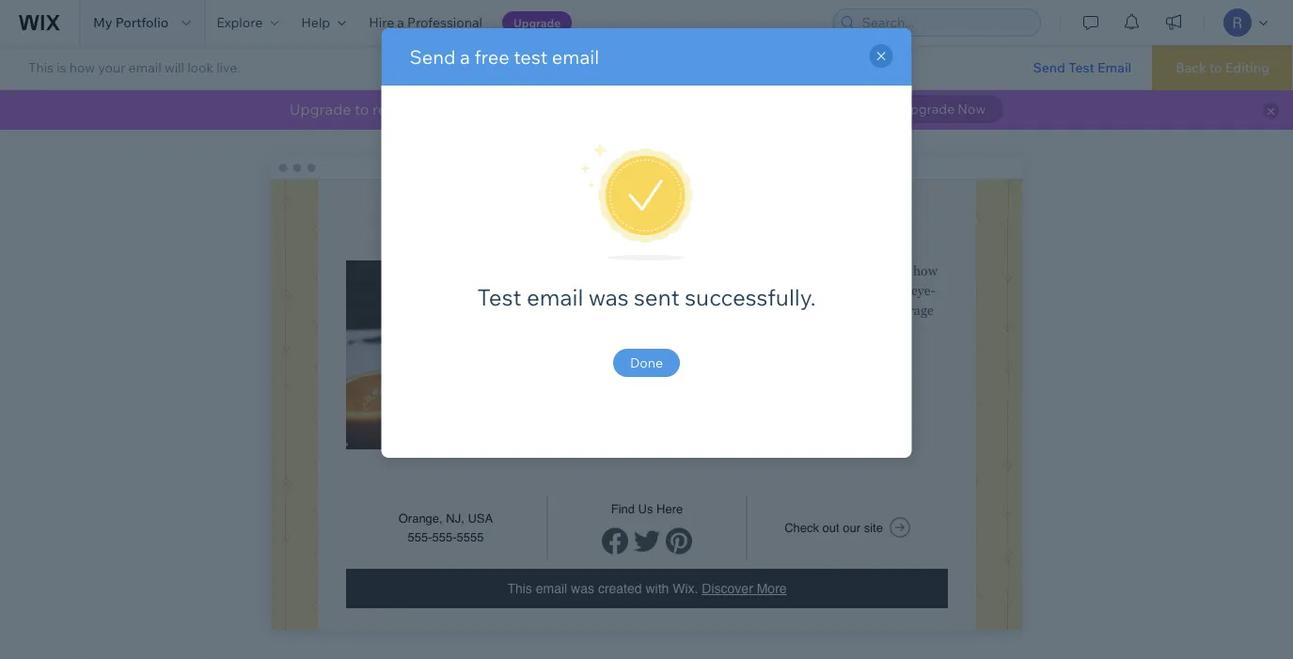 Task type: describe. For each thing, give the bounding box(es) containing it.
upgrade for upgrade
[[514, 16, 561, 30]]

help
[[301, 14, 330, 31]]

upgrade button
[[502, 11, 572, 34]]

test
[[514, 45, 548, 69]]

1 emails from the left
[[562, 100, 608, 119]]

more
[[679, 100, 715, 119]]

live.
[[217, 59, 240, 75]]

hire a professional link
[[358, 0, 494, 45]]

back
[[1176, 59, 1207, 76]]

to for upgrade
[[355, 100, 369, 119]]

wix
[[429, 100, 455, 119]]

look
[[187, 59, 214, 75]]

now
[[958, 101, 986, 117]]

upgrade now link
[[883, 95, 1004, 123]]

upgrade for upgrade now
[[901, 101, 955, 117]]

back to editing button
[[1153, 45, 1294, 90]]

this is how your email will look live.
[[28, 59, 240, 75]]

upgrade to remove wix branding from emails and send more emails per month.
[[290, 100, 848, 119]]

send for send test email
[[1034, 59, 1066, 75]]

to for back
[[1210, 59, 1223, 76]]

back to editing
[[1176, 59, 1270, 76]]

explore
[[217, 14, 263, 31]]

done button
[[614, 349, 680, 377]]

from
[[525, 100, 559, 119]]

will
[[165, 59, 184, 75]]

free
[[475, 45, 510, 69]]

0 horizontal spatial test
[[477, 283, 522, 311]]

editing
[[1226, 59, 1270, 76]]

my portfolio
[[93, 14, 169, 31]]

0 vertical spatial test
[[1069, 59, 1095, 75]]

send
[[641, 100, 675, 119]]

per
[[767, 100, 791, 119]]



Task type: vqa. For each thing, say whether or not it's contained in the screenshot.
the left Upgrade
yes



Task type: locate. For each thing, give the bounding box(es) containing it.
hire
[[369, 14, 394, 31]]

upgrade inside upgrade button
[[514, 16, 561, 30]]

email right "test"
[[552, 45, 600, 69]]

emails left the 'per' at the right top of page
[[719, 100, 764, 119]]

branding
[[458, 100, 522, 119]]

to inside button
[[1210, 59, 1223, 76]]

1 vertical spatial test
[[477, 283, 522, 311]]

0 horizontal spatial a
[[397, 14, 405, 31]]

upgrade
[[514, 16, 561, 30], [290, 100, 351, 119], [901, 101, 955, 117]]

send
[[410, 45, 456, 69], [1034, 59, 1066, 75]]

help button
[[290, 0, 358, 45]]

0 vertical spatial a
[[397, 14, 405, 31]]

1 vertical spatial a
[[460, 45, 470, 69]]

emails
[[562, 100, 608, 119], [719, 100, 764, 119]]

to left 'remove'
[[355, 100, 369, 119]]

1 horizontal spatial send
[[1034, 59, 1066, 75]]

1 vertical spatial to
[[355, 100, 369, 119]]

test email was sent successfully.
[[477, 283, 816, 311]]

a for free
[[460, 45, 470, 69]]

portfolio
[[115, 14, 169, 31]]

email
[[552, 45, 600, 69], [128, 59, 162, 75], [527, 283, 584, 311]]

1 horizontal spatial emails
[[719, 100, 764, 119]]

0 horizontal spatial to
[[355, 100, 369, 119]]

0 horizontal spatial upgrade
[[290, 100, 351, 119]]

a for professional
[[397, 14, 405, 31]]

0 vertical spatial to
[[1210, 59, 1223, 76]]

month.
[[794, 100, 844, 119]]

hire a professional
[[369, 14, 483, 31]]

send down hire a professional
[[410, 45, 456, 69]]

my
[[93, 14, 112, 31]]

done
[[631, 355, 663, 371]]

2 horizontal spatial upgrade
[[901, 101, 955, 117]]

upgrade left 'now'
[[901, 101, 955, 117]]

0 horizontal spatial send
[[410, 45, 456, 69]]

how
[[69, 59, 95, 75]]

remove
[[373, 100, 426, 119]]

upgrade left 'remove'
[[290, 100, 351, 119]]

email
[[1098, 59, 1132, 75]]

sent
[[634, 283, 680, 311]]

1 horizontal spatial a
[[460, 45, 470, 69]]

upgrade up "test"
[[514, 16, 561, 30]]

0 horizontal spatial emails
[[562, 100, 608, 119]]

test
[[1069, 59, 1095, 75], [477, 283, 522, 311]]

upgrade now
[[901, 101, 986, 117]]

emails left the and
[[562, 100, 608, 119]]

is
[[57, 59, 66, 75]]

and
[[611, 100, 637, 119]]

your
[[98, 59, 126, 75]]

email for test
[[552, 45, 600, 69]]

a left free
[[460, 45, 470, 69]]

send a free test email
[[410, 45, 600, 69]]

upgrade inside upgrade now "link"
[[901, 101, 955, 117]]

email left the will
[[128, 59, 162, 75]]

a
[[397, 14, 405, 31], [460, 45, 470, 69]]

1 horizontal spatial upgrade
[[514, 16, 561, 30]]

1 horizontal spatial to
[[1210, 59, 1223, 76]]

successfully.
[[685, 283, 816, 311]]

Search... field
[[857, 9, 1035, 36]]

send for send a free test email
[[410, 45, 456, 69]]

send left email
[[1034, 59, 1066, 75]]

email left "was"
[[527, 283, 584, 311]]

send test email
[[1034, 59, 1132, 75]]

to
[[1210, 59, 1223, 76], [355, 100, 369, 119]]

this
[[28, 59, 54, 75]]

2 emails from the left
[[719, 100, 764, 119]]

was
[[589, 283, 629, 311]]

to right back
[[1210, 59, 1223, 76]]

a right hire
[[397, 14, 405, 31]]

email for your
[[128, 59, 162, 75]]

professional
[[408, 14, 483, 31]]

upgrade for upgrade to remove wix branding from emails and send more emails per month.
[[290, 100, 351, 119]]

1 horizontal spatial test
[[1069, 59, 1095, 75]]



